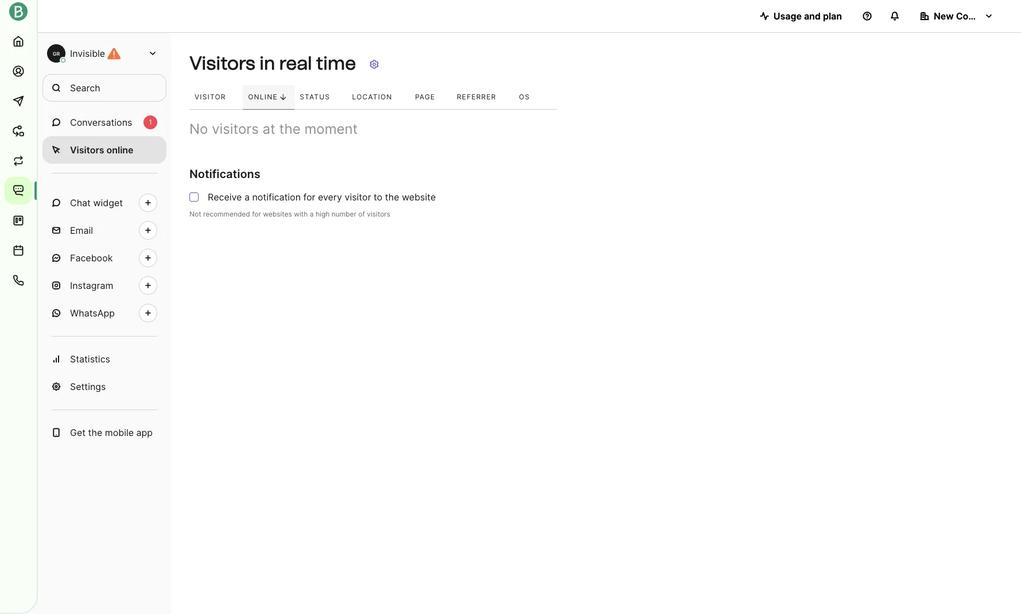 Task type: locate. For each thing, give the bounding box(es) containing it.
0 vertical spatial for
[[304, 191, 316, 203]]

notifications
[[190, 167, 261, 181]]

for up with
[[304, 191, 316, 203]]

1 horizontal spatial visitors
[[190, 53, 255, 74]]

new company
[[935, 10, 999, 22]]

status
[[300, 92, 330, 101]]

1 horizontal spatial a
[[310, 210, 314, 218]]

1 horizontal spatial the
[[279, 121, 301, 137]]

chat widget link
[[43, 189, 167, 217]]

visitors for visitors online
[[70, 144, 104, 156]]

at
[[263, 121, 276, 137]]

visitors inside visitors online link
[[70, 144, 104, 156]]

facebook
[[70, 252, 113, 264]]

1 horizontal spatial visitors
[[367, 210, 391, 218]]

mobile
[[105, 427, 134, 438]]

visitors
[[212, 121, 259, 137], [367, 210, 391, 218]]

the
[[279, 121, 301, 137], [385, 191, 400, 203], [88, 427, 102, 438]]

0 vertical spatial visitors
[[212, 121, 259, 137]]

no
[[190, 121, 208, 137]]

the right the "get"
[[88, 427, 102, 438]]

0 vertical spatial a
[[245, 191, 250, 203]]

visitor
[[195, 92, 226, 101]]

every
[[318, 191, 342, 203]]

the right at
[[279, 121, 301, 137]]

the right to
[[385, 191, 400, 203]]

0 horizontal spatial a
[[245, 191, 250, 203]]

page
[[415, 92, 436, 101]]

0 horizontal spatial visitors
[[70, 144, 104, 156]]

1 vertical spatial a
[[310, 210, 314, 218]]

and
[[805, 10, 821, 22]]

receive
[[208, 191, 242, 203]]

settings
[[70, 381, 106, 392]]

a right receive at the left top of page
[[245, 191, 250, 203]]

visitor button
[[190, 85, 243, 109]]

online
[[248, 92, 278, 101]]

os button
[[514, 85, 546, 109]]

2 horizontal spatial the
[[385, 191, 400, 203]]

online button
[[243, 85, 295, 109]]

visitors down conversations
[[70, 144, 104, 156]]

visitors up visitor button
[[190, 53, 255, 74]]

not recommended for websites with a high number of visitors
[[190, 210, 391, 218]]

a
[[245, 191, 250, 203], [310, 210, 314, 218]]

website
[[402, 191, 436, 203]]

usage and plan
[[774, 10, 843, 22]]

statistics
[[70, 353, 110, 365]]

0 horizontal spatial for
[[252, 210, 261, 218]]

0 horizontal spatial the
[[88, 427, 102, 438]]

chat widget
[[70, 197, 123, 209]]

a right with
[[310, 210, 314, 218]]

visitors left at
[[212, 121, 259, 137]]

visitors down to
[[367, 210, 391, 218]]

statistics link
[[43, 345, 167, 373]]

0 horizontal spatial visitors
[[212, 121, 259, 137]]

for
[[304, 191, 316, 203], [252, 210, 261, 218]]

1 vertical spatial the
[[385, 191, 400, 203]]

websites
[[263, 210, 292, 218]]

0 vertical spatial visitors
[[190, 53, 255, 74]]

usage
[[774, 10, 802, 22]]

to
[[374, 191, 383, 203]]

1
[[149, 118, 152, 126]]

1 vertical spatial visitors
[[70, 144, 104, 156]]

visitors for visitors in real time
[[190, 53, 255, 74]]

for left websites
[[252, 210, 261, 218]]

in
[[260, 53, 275, 74]]

new
[[935, 10, 955, 22]]

visitors online link
[[43, 136, 167, 164]]

visitors
[[190, 53, 255, 74], [70, 144, 104, 156]]

gr
[[53, 50, 60, 57]]

usage and plan button
[[751, 5, 852, 28]]

1 horizontal spatial for
[[304, 191, 316, 203]]

high
[[316, 210, 330, 218]]

visitor
[[345, 191, 371, 203]]

get the mobile app link
[[43, 419, 167, 446]]

plan
[[824, 10, 843, 22]]



Task type: describe. For each thing, give the bounding box(es) containing it.
location button
[[347, 85, 410, 109]]

no visitors at the moment
[[190, 121, 358, 137]]

new company button
[[912, 5, 1004, 28]]

instagram link
[[43, 272, 167, 299]]

1 vertical spatial visitors
[[367, 210, 391, 218]]

referrer button
[[452, 85, 514, 109]]

email link
[[43, 217, 167, 244]]

visitors in real time
[[190, 53, 356, 74]]

visitors online
[[70, 144, 134, 156]]

instagram
[[70, 280, 113, 291]]

settings link
[[43, 373, 167, 400]]

1 vertical spatial for
[[252, 210, 261, 218]]

online
[[107, 144, 134, 156]]

location
[[352, 92, 393, 101]]

os
[[519, 92, 530, 101]]

not
[[190, 210, 201, 218]]

search link
[[43, 74, 167, 102]]

get the mobile app
[[70, 427, 153, 438]]

conversations
[[70, 117, 132, 128]]

referrer
[[457, 92, 497, 101]]

email
[[70, 225, 93, 236]]

moment
[[305, 121, 358, 137]]

recommended
[[203, 210, 250, 218]]

whatsapp link
[[43, 299, 167, 327]]

receive a notification for every visitor to the website
[[208, 191, 436, 203]]

notification
[[252, 191, 301, 203]]

chat
[[70, 197, 91, 209]]

whatsapp
[[70, 307, 115, 319]]

of
[[359, 210, 365, 218]]

search
[[70, 82, 100, 94]]

with
[[294, 210, 308, 218]]

invisible
[[70, 48, 105, 59]]

page button
[[410, 85, 452, 109]]

number
[[332, 210, 357, 218]]

facebook link
[[43, 244, 167, 272]]

time
[[316, 53, 356, 74]]

get
[[70, 427, 86, 438]]

app
[[136, 427, 153, 438]]

2 vertical spatial the
[[88, 427, 102, 438]]

status button
[[295, 85, 347, 109]]

widget
[[93, 197, 123, 209]]

real
[[279, 53, 312, 74]]

company
[[957, 10, 999, 22]]

0 vertical spatial the
[[279, 121, 301, 137]]



Task type: vqa. For each thing, say whether or not it's contained in the screenshot.
the directly
no



